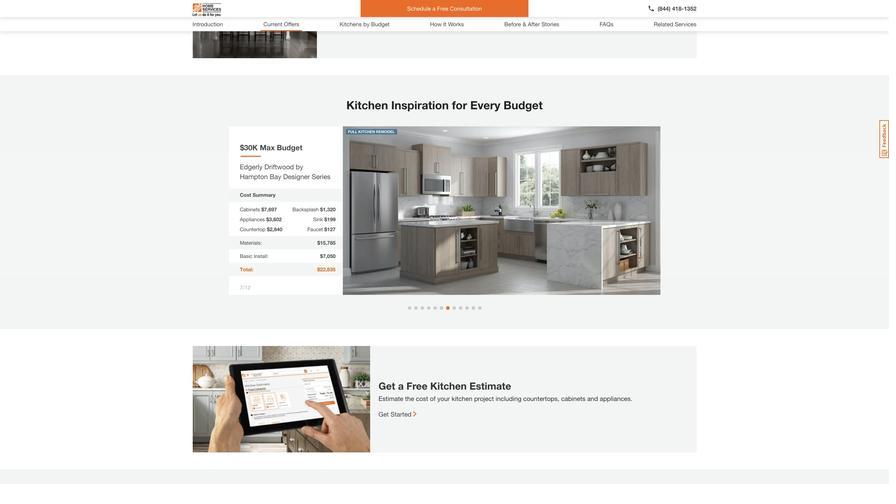 Task type: locate. For each thing, give the bounding box(es) containing it.
0 vertical spatial get
[[379, 380, 396, 392]]

schedule
[[407, 5, 431, 12]]

inspiration
[[392, 98, 449, 112]]

get a free kitchen estimate
[[379, 380, 512, 392]]

free up it on the top
[[437, 5, 449, 12]]

a inside button
[[433, 5, 436, 12]]

after
[[528, 21, 540, 27]]

before
[[505, 21, 522, 27]]

budget
[[371, 21, 390, 27], [504, 98, 543, 112]]

get for get started
[[379, 411, 389, 418]]

and
[[588, 395, 599, 403]]

faqs
[[600, 21, 614, 27]]

0 horizontal spatial estimate
[[379, 395, 404, 403]]

more details
[[326, 16, 361, 24]]

0 vertical spatial a
[[433, 5, 436, 12]]

free inside button
[[437, 5, 449, 12]]

1 get from the top
[[379, 380, 396, 392]]

418-
[[673, 5, 684, 12]]

project
[[475, 395, 494, 403]]

offers
[[284, 21, 300, 27]]

free for kitchen
[[407, 380, 428, 392]]

0 horizontal spatial free
[[407, 380, 428, 392]]

get left "started"
[[379, 411, 389, 418]]

works
[[449, 21, 464, 27]]

(844)
[[658, 5, 671, 12]]

0 horizontal spatial a
[[398, 380, 404, 392]]

kitchens by budget
[[340, 21, 390, 27]]

appliances.
[[600, 395, 633, 403]]

free
[[437, 5, 449, 12], [407, 380, 428, 392]]

1 vertical spatial free
[[407, 380, 428, 392]]

before & after stories
[[505, 21, 560, 27]]

cost
[[416, 395, 429, 403]]

1 horizontal spatial a
[[433, 5, 436, 12]]

1 horizontal spatial kitchen
[[431, 380, 467, 392]]

1 vertical spatial a
[[398, 380, 404, 392]]

more
[[326, 16, 340, 24]]

estimate
[[470, 380, 512, 392], [379, 395, 404, 403]]

1 vertical spatial budget
[[504, 98, 543, 112]]

estimate up project
[[470, 380, 512, 392]]

schedule a free consultation
[[407, 5, 482, 12]]

12/10.
[[364, 0, 382, 8]]

the
[[405, 395, 415, 403]]

1 horizontal spatial estimate
[[470, 380, 512, 392]]

every
[[471, 98, 501, 112]]

current
[[264, 21, 283, 27]]

1 vertical spatial get
[[379, 411, 389, 418]]

through
[[340, 0, 363, 8]]

get started
[[379, 411, 412, 418]]

1 horizontal spatial budget
[[504, 98, 543, 112]]

do it for you logo image
[[193, 0, 221, 20]]

get
[[379, 380, 396, 392], [379, 411, 389, 418]]

0 vertical spatial free
[[437, 5, 449, 12]]

kitchen
[[452, 395, 473, 403]]

2 get from the top
[[379, 411, 389, 418]]

estimate up get started
[[379, 395, 404, 403]]

introduction
[[193, 21, 223, 27]]

0 horizontal spatial budget
[[371, 21, 390, 27]]

a right schedule
[[433, 5, 436, 12]]

0 horizontal spatial kitchen
[[347, 98, 388, 112]]

get up get started
[[379, 380, 396, 392]]

a for get
[[398, 380, 404, 392]]

a up "started"
[[398, 380, 404, 392]]

now
[[326, 0, 339, 8]]

including
[[496, 395, 522, 403]]

for
[[452, 98, 468, 112]]

a
[[433, 5, 436, 12], [398, 380, 404, 392]]

kitchen
[[347, 98, 388, 112], [431, 380, 467, 392]]

your
[[438, 395, 450, 403]]

1 horizontal spatial free
[[437, 5, 449, 12]]

free up cost
[[407, 380, 428, 392]]

related services
[[654, 21, 697, 27]]

kitchen inspiration for every budget
[[347, 98, 543, 112]]

0 vertical spatial budget
[[371, 21, 390, 27]]



Task type: vqa. For each thing, say whether or not it's contained in the screenshot.
right Estimate
yes



Task type: describe. For each thing, give the bounding box(es) containing it.
of
[[430, 395, 436, 403]]

&
[[523, 21, 527, 27]]

(844) 418-1352
[[658, 5, 697, 12]]

it
[[444, 21, 447, 27]]

cabinets
[[562, 395, 586, 403]]

services
[[675, 21, 697, 27]]

kitchen estimator banner images; orange kitchen icon image
[[193, 346, 370, 453]]

(844) 418-1352 link
[[648, 4, 697, 13]]

started
[[391, 411, 412, 418]]

related
[[654, 21, 674, 27]]

current offers
[[264, 21, 300, 27]]

0 vertical spatial estimate
[[470, 380, 512, 392]]

1 vertical spatial kitchen
[[431, 380, 467, 392]]

how
[[430, 21, 442, 27]]

kitchens
[[340, 21, 362, 27]]

by
[[364, 21, 370, 27]]

a for schedule
[[433, 5, 436, 12]]

estimate the cost of your kitchen project including countertops, cabinets and appliances.
[[379, 395, 633, 403]]

how it works
[[430, 21, 464, 27]]

free for consultation
[[437, 5, 449, 12]]

stories
[[542, 21, 560, 27]]

0 vertical spatial kitchen
[[347, 98, 388, 112]]

1352
[[684, 5, 697, 12]]

get for get a free kitchen estimate
[[379, 380, 396, 392]]

get started link
[[379, 411, 417, 418]]

30k max budget gray desktop image
[[229, 126, 661, 295]]

countertops,
[[524, 395, 560, 403]]

feedback link image
[[880, 120, 890, 158]]

a shining modern kitchen featuring grey cabinets and classic decor; orange cabinet icon image
[[193, 0, 317, 58]]

now through 12/10.
[[326, 0, 382, 8]]

schedule a free consultation button
[[361, 0, 529, 17]]

more details link
[[326, 16, 361, 24]]

consultation
[[450, 5, 482, 12]]

details
[[342, 16, 361, 24]]

1 vertical spatial estimate
[[379, 395, 404, 403]]



